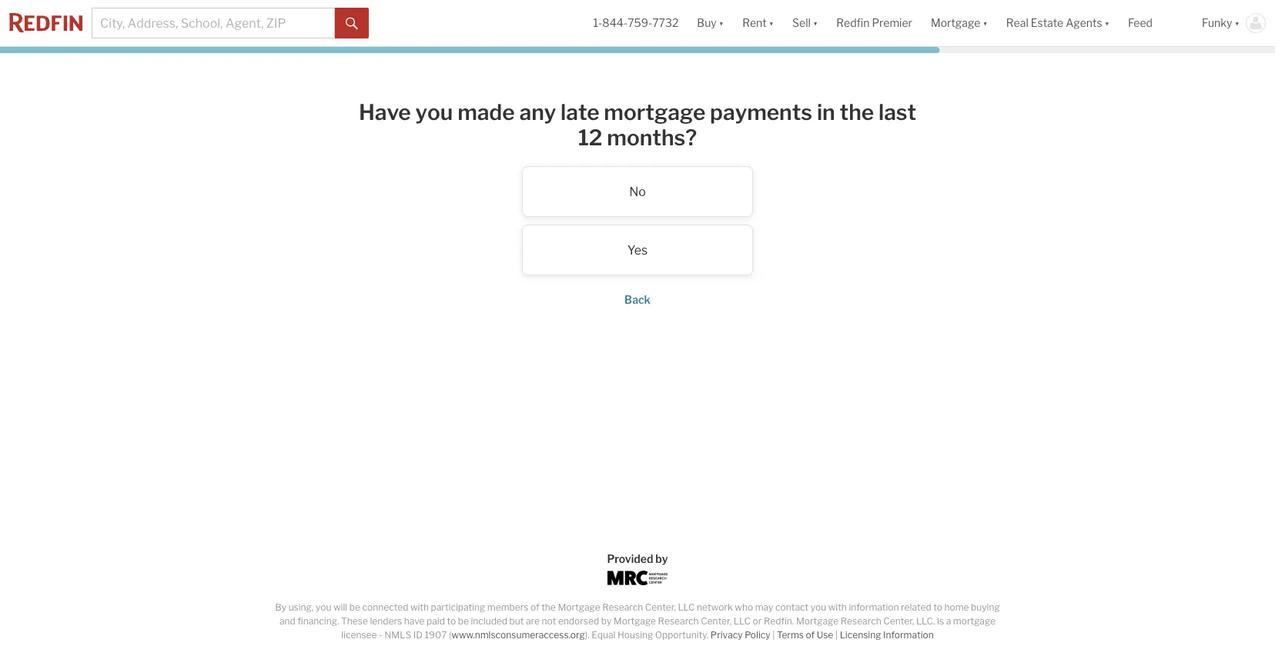 Task type: vqa. For each thing, say whether or not it's contained in the screenshot.
2nd ▾ from the left
yes



Task type: locate. For each thing, give the bounding box(es) containing it.
the right in
[[840, 99, 874, 125]]

7732
[[652, 16, 679, 30]]

0 vertical spatial of
[[531, 603, 540, 614]]

estate
[[1031, 16, 1064, 30]]

|
[[773, 630, 775, 641], [835, 630, 838, 641]]

to up (
[[447, 616, 456, 628]]

▾ left real
[[983, 16, 988, 30]]

1 horizontal spatial with
[[828, 603, 847, 614]]

▾ right the sell in the right top of the page
[[813, 16, 818, 30]]

1 vertical spatial of
[[806, 630, 815, 641]]

1 vertical spatial by
[[601, 616, 612, 628]]

you
[[415, 99, 453, 125], [316, 603, 331, 614], [811, 603, 826, 614]]

research up opportunity.
[[658, 616, 699, 628]]

6 ▾ from the left
[[1235, 16, 1240, 30]]

be down participating
[[458, 616, 469, 628]]

1 horizontal spatial |
[[835, 630, 838, 641]]

redfin premier button
[[827, 0, 922, 46]]

1 horizontal spatial the
[[840, 99, 874, 125]]

▾ right funky
[[1235, 16, 1240, 30]]

▾ right rent
[[769, 16, 774, 30]]

related
[[901, 603, 931, 614]]

licensing
[[840, 630, 881, 641]]

paid
[[427, 616, 445, 628]]

feed button
[[1119, 0, 1193, 46]]

0 horizontal spatial llc
[[678, 603, 695, 614]]

mortgage inside "by using, you will be connected with participating members of the mortgage research center, llc network who may contact you with information related to home buying and financing. these lenders have paid to be included but are not endorsed by mortgage research center, llc or redfin. mortgage research center, llc. is a mortgage licensee - nmls id 1907 ("
[[953, 616, 996, 628]]

submit search image
[[346, 18, 358, 30]]

1 horizontal spatial research
[[658, 616, 699, 628]]

to up is on the right of the page
[[933, 603, 942, 614]]

last
[[879, 99, 916, 125]]

redfin
[[837, 16, 870, 30]]

provided
[[607, 553, 653, 566]]

of left use
[[806, 630, 815, 641]]

| right use
[[835, 630, 838, 641]]

1 horizontal spatial center,
[[701, 616, 732, 628]]

by up equal
[[601, 616, 612, 628]]

research up housing
[[602, 603, 643, 614]]

you up financing.
[[316, 603, 331, 614]]

mortgage up endorsed at left bottom
[[558, 603, 600, 614]]

are
[[526, 616, 540, 628]]

licensee
[[341, 630, 377, 641]]

1 horizontal spatial be
[[458, 616, 469, 628]]

with up use
[[828, 603, 847, 614]]

any
[[519, 99, 556, 125]]

2 horizontal spatial research
[[841, 616, 881, 628]]

▾ right agents
[[1105, 16, 1110, 30]]

▾
[[719, 16, 724, 30], [769, 16, 774, 30], [813, 16, 818, 30], [983, 16, 988, 30], [1105, 16, 1110, 30], [1235, 16, 1240, 30]]

privacy policy link
[[711, 630, 771, 641]]

real estate agents ▾ button
[[997, 0, 1119, 46]]

the inside have you made any late mortgage payments in the last 12 months?
[[840, 99, 874, 125]]

0 vertical spatial mortgage
[[604, 99, 706, 125]]

0 horizontal spatial to
[[447, 616, 456, 628]]

be up "these"
[[349, 603, 360, 614]]

0 horizontal spatial the
[[541, 603, 556, 614]]

the up the not
[[541, 603, 556, 614]]

1 horizontal spatial of
[[806, 630, 815, 641]]

5 ▾ from the left
[[1105, 16, 1110, 30]]

mortgage inside mortgage ▾ dropdown button
[[931, 16, 981, 30]]

rent ▾ button
[[733, 0, 783, 46]]

mortgage
[[931, 16, 981, 30], [558, 603, 600, 614], [614, 616, 656, 628], [796, 616, 839, 628]]

1 | from the left
[[773, 630, 775, 641]]

www.nmlsconsumeraccess.org
[[452, 630, 585, 641]]

759-
[[628, 16, 652, 30]]

center, down network
[[701, 616, 732, 628]]

using,
[[288, 603, 314, 614]]

funky
[[1202, 16, 1232, 30]]

0 vertical spatial the
[[840, 99, 874, 125]]

of up are
[[531, 603, 540, 614]]

0 vertical spatial by
[[656, 553, 668, 566]]

and
[[279, 616, 295, 628]]

3 ▾ from the left
[[813, 16, 818, 30]]

nmls
[[384, 630, 411, 641]]

to
[[933, 603, 942, 614], [447, 616, 456, 628]]

center,
[[645, 603, 676, 614], [701, 616, 732, 628], [883, 616, 914, 628]]

housing
[[618, 630, 653, 641]]

| down redfin.
[[773, 630, 775, 641]]

be
[[349, 603, 360, 614], [458, 616, 469, 628]]

0 horizontal spatial of
[[531, 603, 540, 614]]

0 horizontal spatial |
[[773, 630, 775, 641]]

contact
[[775, 603, 809, 614]]

-
[[379, 630, 382, 641]]

center, up information
[[883, 616, 914, 628]]

agents
[[1066, 16, 1102, 30]]

2 ▾ from the left
[[769, 16, 774, 30]]

equal
[[592, 630, 616, 641]]

1 vertical spatial the
[[541, 603, 556, 614]]

1 horizontal spatial you
[[415, 99, 453, 125]]

2 horizontal spatial center,
[[883, 616, 914, 628]]

1 vertical spatial llc
[[734, 616, 751, 628]]

you right contact
[[811, 603, 826, 614]]

0 vertical spatial to
[[933, 603, 942, 614]]

llc
[[678, 603, 695, 614], [734, 616, 751, 628]]

back button
[[625, 294, 651, 307]]

real estate agents ▾
[[1006, 16, 1110, 30]]

0 horizontal spatial be
[[349, 603, 360, 614]]

4 ▾ from the left
[[983, 16, 988, 30]]

1 with from the left
[[410, 603, 429, 614]]

or
[[753, 616, 762, 628]]

1 horizontal spatial by
[[656, 553, 668, 566]]

id
[[413, 630, 423, 641]]

buy
[[697, 16, 717, 30]]

mortgage
[[604, 99, 706, 125], [953, 616, 996, 628]]

1 horizontal spatial mortgage
[[953, 616, 996, 628]]

).
[[585, 630, 590, 641]]

licensing information link
[[840, 630, 934, 641]]

2 horizontal spatial you
[[811, 603, 826, 614]]

with
[[410, 603, 429, 614], [828, 603, 847, 614]]

in
[[817, 99, 835, 125]]

mortgage left real
[[931, 16, 981, 30]]

0 horizontal spatial by
[[601, 616, 612, 628]]

by using, you will be connected with participating members of the mortgage research center, llc network who may contact you with information related to home buying and financing. these lenders have paid to be included but are not endorsed by mortgage research center, llc or redfin. mortgage research center, llc. is a mortgage licensee - nmls id 1907 (
[[275, 603, 1000, 641]]

terms of use link
[[777, 630, 833, 641]]

opportunity.
[[655, 630, 709, 641]]

of inside "by using, you will be connected with participating members of the mortgage research center, llc network who may contact you with information related to home buying and financing. these lenders have paid to be included but are not endorsed by mortgage research center, llc or redfin. mortgage research center, llc. is a mortgage licensee - nmls id 1907 ("
[[531, 603, 540, 614]]

0 vertical spatial be
[[349, 603, 360, 614]]

you right have
[[415, 99, 453, 125]]

llc up privacy policy link
[[734, 616, 751, 628]]

research
[[602, 603, 643, 614], [658, 616, 699, 628], [841, 616, 881, 628]]

of for terms
[[806, 630, 815, 641]]

terms
[[777, 630, 804, 641]]

mortgage down the buying
[[953, 616, 996, 628]]

llc up opportunity.
[[678, 603, 695, 614]]

premier
[[872, 16, 912, 30]]

▾ right buy
[[719, 16, 724, 30]]

center, up opportunity.
[[645, 603, 676, 614]]

2 | from the left
[[835, 630, 838, 641]]

0 horizontal spatial mortgage
[[604, 99, 706, 125]]

sell ▾
[[792, 16, 818, 30]]

the
[[840, 99, 874, 125], [541, 603, 556, 614]]

0 vertical spatial llc
[[678, 603, 695, 614]]

rent
[[742, 16, 767, 30]]

the inside "by using, you will be connected with participating members of the mortgage research center, llc network who may contact you with information related to home buying and financing. these lenders have paid to be included but are not endorsed by mortgage research center, llc or redfin. mortgage research center, llc. is a mortgage licensee - nmls id 1907 ("
[[541, 603, 556, 614]]

late
[[561, 99, 599, 125]]

redfin.
[[764, 616, 794, 628]]

1 vertical spatial mortgage
[[953, 616, 996, 628]]

1-844-759-7732
[[593, 16, 679, 30]]

0 horizontal spatial with
[[410, 603, 429, 614]]

endorsed
[[558, 616, 599, 628]]

rent ▾
[[742, 16, 774, 30]]

1 horizontal spatial llc
[[734, 616, 751, 628]]

is
[[937, 616, 944, 628]]

with up have
[[410, 603, 429, 614]]

mortgage right late
[[604, 99, 706, 125]]

1 ▾ from the left
[[719, 16, 724, 30]]

by up mortgage research center "image" on the bottom of the page
[[656, 553, 668, 566]]

will
[[333, 603, 347, 614]]

mortgage research center image
[[608, 571, 668, 586]]

research up licensing
[[841, 616, 881, 628]]

lenders
[[370, 616, 402, 628]]



Task type: describe. For each thing, give the bounding box(es) containing it.
real
[[1006, 16, 1029, 30]]

a
[[946, 616, 951, 628]]

1 horizontal spatial to
[[933, 603, 942, 614]]

use
[[817, 630, 833, 641]]

0 horizontal spatial research
[[602, 603, 643, 614]]

back
[[625, 294, 651, 307]]

provided by
[[607, 553, 668, 566]]

payments
[[710, 99, 812, 125]]

rent ▾ button
[[742, 0, 774, 46]]

844-
[[602, 16, 628, 30]]

llc.
[[916, 616, 935, 628]]

▾ for sell ▾
[[813, 16, 818, 30]]

▾ for buy ▾
[[719, 16, 724, 30]]

mortgage up use
[[796, 616, 839, 628]]

redfin premier
[[837, 16, 912, 30]]

mortgage ▾ button
[[931, 0, 988, 46]]

policy
[[745, 630, 771, 641]]

sell ▾ button
[[783, 0, 827, 46]]

▾ for funky ▾
[[1235, 16, 1240, 30]]

buy ▾ button
[[688, 0, 733, 46]]

▾ inside dropdown button
[[1105, 16, 1110, 30]]

funky ▾
[[1202, 16, 1240, 30]]

1 vertical spatial be
[[458, 616, 469, 628]]

information
[[883, 630, 934, 641]]

buy ▾
[[697, 16, 724, 30]]

connected
[[362, 603, 408, 614]]

▾ for rent ▾
[[769, 16, 774, 30]]

participating
[[431, 603, 485, 614]]

made
[[458, 99, 515, 125]]

network
[[697, 603, 733, 614]]

mortgage ▾ button
[[922, 0, 997, 46]]

0 horizontal spatial you
[[316, 603, 331, 614]]

feed
[[1128, 16, 1153, 30]]

1 vertical spatial to
[[447, 616, 456, 628]]

(
[[449, 630, 452, 641]]

mortgage ▾
[[931, 16, 988, 30]]

▾ for mortgage ▾
[[983, 16, 988, 30]]

buy ▾ button
[[697, 0, 724, 46]]

buying
[[971, 603, 1000, 614]]

sell ▾ button
[[792, 0, 818, 46]]

have you made any late mortgage payments in the last 12 months? option group
[[330, 166, 946, 276]]

you inside have you made any late mortgage payments in the last 12 months?
[[415, 99, 453, 125]]

yes
[[627, 243, 648, 258]]

included
[[471, 616, 507, 628]]

real estate agents ▾ link
[[1006, 0, 1110, 46]]

1907
[[425, 630, 447, 641]]

financing.
[[297, 616, 339, 628]]

but
[[509, 616, 524, 628]]

12 months?
[[578, 125, 697, 151]]

0 horizontal spatial center,
[[645, 603, 676, 614]]

by inside "by using, you will be connected with participating members of the mortgage research center, llc network who may contact you with information related to home buying and financing. these lenders have paid to be included but are not endorsed by mortgage research center, llc or redfin. mortgage research center, llc. is a mortgage licensee - nmls id 1907 ("
[[601, 616, 612, 628]]

home
[[944, 603, 969, 614]]

2 with from the left
[[828, 603, 847, 614]]

may
[[755, 603, 773, 614]]

information
[[849, 603, 899, 614]]

members
[[487, 603, 529, 614]]

of for members
[[531, 603, 540, 614]]

not
[[542, 616, 556, 628]]

www.nmlsconsumeraccess.org link
[[452, 630, 585, 641]]

1-
[[593, 16, 602, 30]]

have you made any late mortgage payments in the last 12 months?
[[359, 99, 916, 151]]

City, Address, School, Agent, ZIP search field
[[92, 8, 335, 39]]

mortgage up housing
[[614, 616, 656, 628]]

have
[[359, 99, 411, 125]]

1-844-759-7732 link
[[593, 16, 679, 30]]

have
[[404, 616, 425, 628]]

mortgage inside have you made any late mortgage payments in the last 12 months?
[[604, 99, 706, 125]]

by
[[275, 603, 286, 614]]

these
[[341, 616, 368, 628]]

www.nmlsconsumeraccess.org ). equal housing opportunity. privacy policy | terms of use | licensing information
[[452, 630, 934, 641]]

no
[[629, 184, 646, 199]]

who
[[735, 603, 753, 614]]

sell
[[792, 16, 811, 30]]



